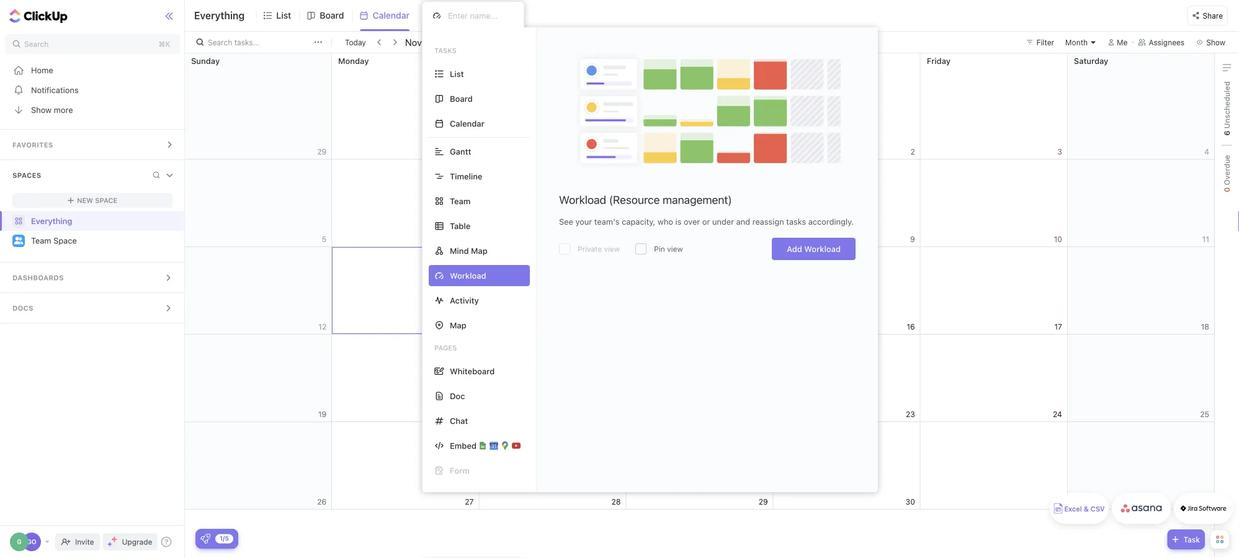 Task type: locate. For each thing, give the bounding box(es) containing it.
add
[[787, 244, 803, 254]]

search up home
[[24, 40, 49, 48]]

workload
[[559, 193, 607, 206], [805, 244, 841, 254]]

private
[[578, 245, 602, 253]]

board up today button
[[320, 10, 344, 20]]

1 vertical spatial team
[[31, 236, 51, 245]]

calendar
[[373, 10, 410, 20], [450, 119, 485, 128]]

2 row from the top
[[185, 160, 1216, 247]]

row containing 13
[[185, 247, 1216, 335]]

1/5
[[220, 535, 229, 542]]

1 horizontal spatial search
[[208, 38, 232, 47]]

0 horizontal spatial view
[[604, 245, 620, 253]]

0 vertical spatial everything
[[194, 9, 245, 21]]

27
[[465, 498, 474, 506]]

space
[[95, 197, 118, 205], [53, 236, 77, 245]]

0 vertical spatial board
[[320, 10, 344, 20]]

team
[[450, 197, 471, 206], [31, 236, 51, 245]]

17
[[1055, 323, 1063, 331]]

invite
[[75, 538, 94, 546]]

1 horizontal spatial workload
[[805, 244, 841, 254]]

1 vertical spatial map
[[450, 321, 467, 330]]

search up sunday
[[208, 38, 232, 47]]

Search tasks... text field
[[208, 34, 311, 51]]

24
[[1054, 410, 1063, 419]]

0 horizontal spatial list
[[276, 10, 291, 20]]

workload up your
[[559, 193, 607, 206]]

team's
[[595, 217, 620, 226]]

1 vertical spatial calendar
[[450, 119, 485, 128]]

0 vertical spatial map
[[471, 246, 488, 255]]

0 horizontal spatial search
[[24, 40, 49, 48]]

6
[[1223, 131, 1232, 136]]

grid
[[184, 53, 1216, 558]]

view right private
[[604, 245, 620, 253]]

1 vertical spatial workload
[[805, 244, 841, 254]]

calendar up the gantt
[[450, 119, 485, 128]]

30
[[906, 498, 916, 506]]

0 horizontal spatial space
[[53, 236, 77, 245]]

map right mind
[[471, 246, 488, 255]]

2 view from the left
[[668, 245, 683, 253]]

me button
[[1104, 35, 1133, 50]]

list up search tasks... text field in the left of the page
[[276, 10, 291, 20]]

reassign
[[753, 217, 785, 226]]

your
[[576, 217, 592, 226]]

doc
[[450, 391, 465, 401]]

user group image
[[14, 237, 23, 244]]

grid containing sunday
[[184, 53, 1216, 558]]

mind
[[450, 246, 469, 255]]

4 row from the top
[[185, 335, 1216, 422]]

list link
[[276, 0, 296, 31]]

3 row from the top
[[185, 247, 1216, 335]]

1 horizontal spatial space
[[95, 197, 118, 205]]

map down activity
[[450, 321, 467, 330]]

team inside sidebar navigation
[[31, 236, 51, 245]]

private view
[[578, 245, 620, 253]]

1 horizontal spatial view
[[668, 245, 683, 253]]

everything up team space
[[31, 216, 72, 226]]

is
[[676, 217, 682, 226]]

1 view from the left
[[604, 245, 620, 253]]

everything
[[194, 9, 245, 21], [31, 216, 72, 226]]

0 vertical spatial list
[[276, 10, 291, 20]]

0 horizontal spatial workload
[[559, 193, 607, 206]]

0 vertical spatial workload
[[559, 193, 607, 206]]

0 horizontal spatial everything
[[31, 216, 72, 226]]

team space link
[[31, 231, 174, 251]]

0 vertical spatial calendar
[[373, 10, 410, 20]]

1 horizontal spatial team
[[450, 197, 471, 206]]

team up table
[[450, 197, 471, 206]]

&
[[1084, 505, 1089, 513]]

view right pin
[[668, 245, 683, 253]]

map
[[471, 246, 488, 255], [450, 321, 467, 330]]

5 row from the top
[[185, 422, 1216, 510]]

space inside 'team space' link
[[53, 236, 77, 245]]

board down 'tasks'
[[450, 94, 473, 103]]

1 horizontal spatial map
[[471, 246, 488, 255]]

onboarding checklist button element
[[201, 534, 210, 544]]

cell
[[626, 335, 774, 422]]

docs
[[12, 304, 33, 312]]

thursday
[[780, 56, 816, 65]]

management)
[[663, 193, 732, 206]]

favorites button
[[0, 130, 185, 160]]

or
[[703, 217, 710, 226]]

search inside sidebar navigation
[[24, 40, 49, 48]]

0 vertical spatial team
[[450, 197, 471, 206]]

pin
[[654, 245, 665, 253]]

overdue
[[1223, 155, 1232, 187]]

13
[[466, 323, 474, 331]]

18
[[1202, 323, 1210, 331]]

search
[[208, 38, 232, 47], [24, 40, 49, 48]]

row containing 26
[[185, 422, 1216, 510]]

Enter name... field
[[447, 10, 514, 21]]

assignees button
[[1133, 35, 1191, 50]]

0 horizontal spatial board
[[320, 10, 344, 20]]

me
[[1118, 38, 1128, 47]]

everything up search tasks...
[[194, 9, 245, 21]]

search tasks...
[[208, 38, 260, 47]]

everything link
[[0, 211, 185, 231]]

tasks
[[787, 217, 807, 226]]

1 vertical spatial space
[[53, 236, 77, 245]]

team space
[[31, 236, 77, 245]]

and
[[737, 217, 751, 226]]

pages
[[435, 344, 457, 352]]

1 vertical spatial list
[[450, 69, 464, 79]]

home link
[[0, 60, 185, 80]]

space down everything link
[[53, 236, 77, 245]]

list down 'tasks'
[[450, 69, 464, 79]]

team for team space
[[31, 236, 51, 245]]

1 vertical spatial everything
[[31, 216, 72, 226]]

mind map
[[450, 246, 488, 255]]

space right new
[[95, 197, 118, 205]]

1 horizontal spatial board
[[450, 94, 473, 103]]

cell inside row
[[626, 335, 774, 422]]

25
[[1201, 410, 1210, 419]]

1 row from the top
[[185, 53, 1216, 160]]

0 horizontal spatial calendar
[[373, 10, 410, 20]]

calendar left view dropdown button
[[373, 10, 410, 20]]

1 vertical spatial board
[[450, 94, 473, 103]]

monday
[[338, 56, 369, 65]]

0 horizontal spatial team
[[31, 236, 51, 245]]

team right user group image
[[31, 236, 51, 245]]

pin view
[[654, 245, 683, 253]]

row
[[185, 53, 1216, 160], [185, 160, 1216, 247], [185, 247, 1216, 335], [185, 335, 1216, 422], [185, 422, 1216, 510]]

1 horizontal spatial calendar
[[450, 119, 485, 128]]

favorites
[[12, 141, 53, 149]]

0 vertical spatial space
[[95, 197, 118, 205]]

workload right add
[[805, 244, 841, 254]]



Task type: vqa. For each thing, say whether or not it's contained in the screenshot.
+ Add Status on the top right
no



Task type: describe. For each thing, give the bounding box(es) containing it.
share button
[[1188, 6, 1229, 25]]

view for private view
[[604, 245, 620, 253]]

see your team's capacity, who is over or under and reassign tasks accordingly.
[[559, 217, 854, 226]]

⌘k
[[159, 40, 170, 48]]

everything inside sidebar navigation
[[31, 216, 72, 226]]

notifications link
[[0, 80, 185, 100]]

home
[[31, 66, 53, 75]]

dashboards
[[12, 274, 64, 282]]

tasks...
[[234, 38, 260, 47]]

(resource
[[609, 193, 660, 206]]

today button
[[343, 36, 369, 48]]

sunday
[[191, 56, 220, 65]]

timeline
[[450, 172, 483, 181]]

19
[[318, 410, 327, 419]]

notifications
[[31, 85, 79, 95]]

friday
[[927, 56, 951, 65]]

chat
[[450, 416, 468, 426]]

show more
[[31, 105, 73, 115]]

see
[[559, 217, 574, 226]]

team for team
[[450, 197, 471, 206]]

row containing 19
[[185, 335, 1216, 422]]

saturday
[[1075, 56, 1109, 65]]

capacity,
[[622, 217, 656, 226]]

over
[[684, 217, 700, 226]]

0
[[1223, 187, 1232, 192]]

board link
[[320, 0, 349, 31]]

20
[[465, 410, 474, 419]]

1 horizontal spatial list
[[450, 69, 464, 79]]

form
[[450, 466, 470, 475]]

activity
[[450, 296, 479, 305]]

view
[[443, 10, 463, 20]]

new
[[77, 197, 93, 205]]

wednesday
[[633, 56, 678, 65]]

space for new space
[[95, 197, 118, 205]]

new space
[[77, 197, 118, 205]]

gantt
[[450, 147, 472, 156]]

under
[[713, 217, 734, 226]]

upgrade link
[[103, 533, 157, 551]]

whiteboard
[[450, 367, 495, 376]]

23
[[906, 410, 916, 419]]

who
[[658, 217, 674, 226]]

space for team space
[[53, 236, 77, 245]]

table
[[450, 221, 471, 231]]

csv
[[1091, 505, 1106, 513]]

assignees
[[1150, 38, 1185, 47]]

tasks
[[435, 47, 457, 55]]

add workload
[[787, 244, 841, 254]]

26
[[317, 498, 327, 506]]

excel & csv
[[1065, 505, 1106, 513]]

more
[[54, 105, 73, 115]]

sidebar navigation
[[0, 0, 185, 558]]

16
[[907, 323, 916, 331]]

search for search
[[24, 40, 49, 48]]

view for pin view
[[668, 245, 683, 253]]

workload (resource management)
[[559, 193, 732, 206]]

view button
[[422, 8, 466, 23]]

today
[[345, 38, 366, 47]]

excel & csv link
[[1051, 493, 1109, 524]]

task
[[1184, 535, 1201, 544]]

show
[[31, 105, 52, 115]]

excel
[[1065, 505, 1083, 513]]

unscheduled
[[1223, 81, 1232, 131]]

onboarding checklist button image
[[201, 534, 210, 544]]

accordingly.
[[809, 217, 854, 226]]

search for search tasks...
[[208, 38, 232, 47]]

embed
[[450, 441, 477, 450]]

29
[[759, 498, 768, 506]]

upgrade
[[122, 538, 152, 546]]

calendar link
[[373, 0, 415, 31]]

share
[[1204, 11, 1224, 20]]

0 horizontal spatial map
[[450, 321, 467, 330]]

1 horizontal spatial everything
[[194, 9, 245, 21]]

28
[[612, 498, 621, 506]]



